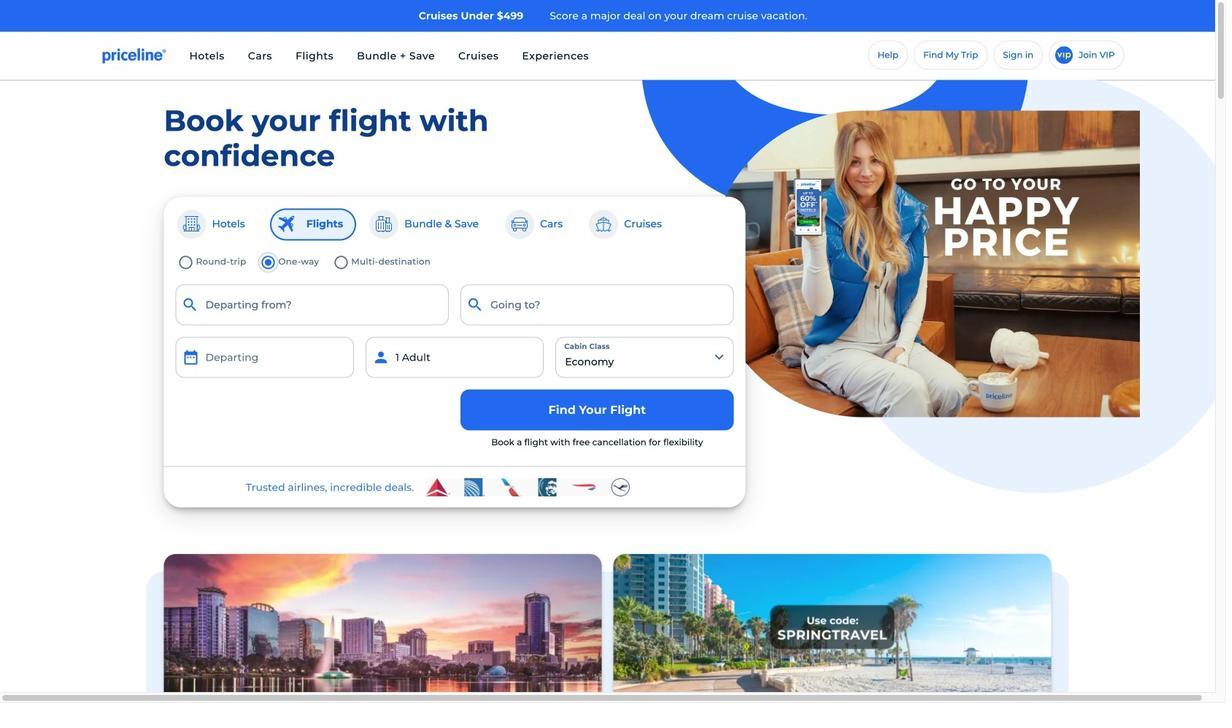 Task type: vqa. For each thing, say whether or not it's contained in the screenshot.
Where from? field
no



Task type: describe. For each thing, give the bounding box(es) containing it.
flight-search-form element
[[170, 252, 740, 454]]

vip badge icon image
[[1056, 46, 1073, 64]]

Going to? field
[[461, 284, 734, 325]]

none button inside flight-search-form element
[[176, 337, 354, 378]]

priceline.com home image
[[103, 48, 166, 64]]

none field going to?
[[461, 284, 734, 325]]

partner airline logos image
[[426, 478, 630, 497]]



Task type: locate. For each thing, give the bounding box(es) containing it.
types of travel tab list
[[176, 209, 734, 241]]

none field departing from?
[[176, 284, 449, 325]]

0 horizontal spatial none field
[[176, 284, 449, 325]]

2 none field from the left
[[461, 284, 734, 325]]

1 none field from the left
[[176, 284, 449, 325]]

1 horizontal spatial none field
[[461, 284, 734, 325]]

None field
[[176, 284, 449, 325], [461, 284, 734, 325]]

None button
[[176, 337, 354, 378]]

Departing from? field
[[176, 284, 449, 325]]



